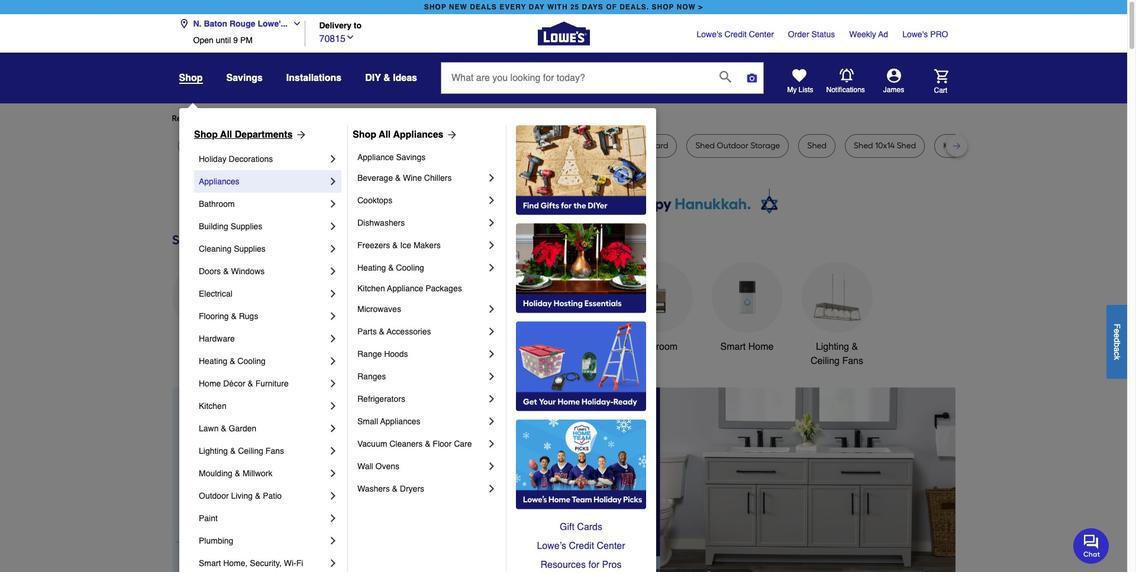 Task type: describe. For each thing, give the bounding box(es) containing it.
equipment
[[545, 356, 590, 367]]

chevron right image for outdoor living & patio link
[[327, 491, 339, 502]]

door
[[366, 141, 385, 151]]

all for departments
[[220, 130, 232, 140]]

4 shed from the left
[[897, 141, 916, 151]]

chevron right image for smart home, security, wi-fi link
[[327, 558, 339, 570]]

doors & windows
[[199, 267, 265, 276]]

you for more suggestions for you
[[385, 114, 399, 124]]

lowe's pro
[[903, 30, 948, 39]]

a
[[1113, 347, 1122, 352]]

holiday decorations
[[199, 154, 273, 164]]

chevron right image for appliances
[[327, 176, 339, 188]]

& for lawn & garden link
[[221, 424, 226, 434]]

lowe's pro link
[[903, 28, 948, 40]]

until
[[216, 36, 231, 45]]

more
[[303, 114, 322, 124]]

ceiling inside "link"
[[238, 447, 263, 456]]

chevron right image for washers & dryers link
[[486, 484, 498, 495]]

1 shop from the left
[[424, 3, 447, 11]]

décor
[[223, 379, 245, 389]]

small
[[357, 417, 378, 427]]

searches
[[231, 114, 265, 124]]

open
[[193, 36, 214, 45]]

d
[[1113, 338, 1122, 343]]

holiday hosting essentials. image
[[516, 224, 646, 314]]

care
[[454, 440, 472, 449]]

outdoor tools & equipment
[[533, 342, 601, 367]]

pros
[[602, 560, 622, 571]]

lowe's credit center link
[[697, 28, 774, 40]]

outdoor tools & equipment button
[[532, 262, 603, 369]]

10x14
[[875, 141, 895, 151]]

credit for lowe's
[[569, 542, 594, 552]]

fi
[[296, 559, 303, 569]]

vacuum cleaners & floor care link
[[357, 433, 486, 456]]

departments
[[235, 130, 293, 140]]

delivery to
[[319, 21, 362, 30]]

electrical link
[[199, 283, 327, 305]]

shop all departments link
[[194, 128, 307, 142]]

wine
[[403, 173, 422, 183]]

floor
[[433, 440, 452, 449]]

2 shop from the left
[[652, 3, 674, 11]]

vacuum
[[357, 440, 387, 449]]

smart home
[[721, 342, 774, 353]]

chevron right image for heating & cooling link to the top
[[486, 262, 498, 274]]

arrow left image
[[392, 491, 404, 503]]

millwork
[[243, 469, 273, 479]]

chevron right image for freezers & ice makers
[[486, 240, 498, 252]]

shop all departments
[[194, 130, 293, 140]]

accessories
[[387, 327, 431, 337]]

appliances link
[[199, 170, 327, 193]]

lighting & ceiling fans inside "link"
[[199, 447, 284, 456]]

chevron right image for electrical link
[[327, 288, 339, 300]]

ranges link
[[357, 366, 486, 388]]

chevron right image for "refrigerators" link
[[486, 394, 498, 405]]

chevron right image for moulding & millwork link
[[327, 468, 339, 480]]

lowe's for lowe's pro
[[903, 30, 928, 39]]

search image
[[720, 71, 731, 83]]

lowe's credit center
[[697, 30, 774, 39]]

get your home holiday-ready. image
[[516, 322, 646, 412]]

freezers
[[357, 241, 390, 250]]

lighting & ceiling fans inside button
[[811, 342, 863, 367]]

shop new deals every day with 25 days of deals. shop now >
[[424, 3, 703, 11]]

hardie
[[619, 141, 644, 151]]

flooring
[[199, 312, 229, 321]]

b
[[1113, 343, 1122, 347]]

holiday
[[199, 154, 226, 164]]

0 horizontal spatial bathroom
[[199, 199, 235, 209]]

cooktops
[[357, 196, 392, 205]]

chevron right image for microwaves
[[486, 304, 498, 315]]

moulding & millwork link
[[199, 463, 327, 485]]

0 vertical spatial cooling
[[396, 263, 424, 273]]

diy
[[365, 73, 381, 83]]

appliances button
[[172, 262, 243, 354]]

chevron down image
[[288, 19, 302, 28]]

deals.
[[620, 3, 649, 11]]

wi-
[[284, 559, 296, 569]]

lowe's home improvement cart image
[[934, 69, 948, 83]]

my
[[787, 86, 797, 94]]

appliance inside "kitchen appliance packages" link
[[387, 284, 423, 294]]

smart home, security, wi-fi link
[[199, 553, 327, 573]]

peel stick wallpaper
[[263, 141, 339, 151]]

0 vertical spatial heating & cooling link
[[357, 257, 486, 279]]

chevron right image for lighting & ceiling fans
[[327, 446, 339, 457]]

wall ovens
[[357, 462, 400, 472]]

up to 40 percent off select vanities. plus, get free local delivery on select vanities. image
[[382, 388, 956, 573]]

lowe's home improvement logo image
[[538, 7, 590, 59]]

lawn & garden link
[[199, 418, 327, 440]]

outdoor for outdoor living & patio
[[199, 492, 229, 501]]

lists
[[799, 86, 813, 94]]

chevron right image for cleaning supplies
[[327, 243, 339, 255]]

resources
[[541, 560, 586, 571]]

2 horizontal spatial for
[[589, 560, 600, 571]]

kitchen faucets
[[443, 342, 511, 353]]

2 vertical spatial kitchen
[[199, 402, 226, 411]]

n.
[[193, 19, 202, 28]]

chevron right image for holiday decorations
[[327, 153, 339, 165]]

kitchen link
[[199, 395, 327, 418]]

center for lowe's credit center
[[597, 542, 625, 552]]

& for doors & windows link
[[223, 267, 229, 276]]

chevron right image for cooktops "link"
[[486, 195, 498, 207]]

& for moulding & millwork link
[[235, 469, 240, 479]]

installations button
[[286, 67, 342, 89]]

smart home button
[[712, 262, 783, 354]]

microwaves
[[357, 305, 401, 314]]

savings button
[[226, 67, 263, 89]]

dishwashers link
[[357, 212, 486, 234]]

appliance savings
[[357, 153, 426, 162]]

diy & ideas button
[[365, 67, 417, 89]]

& for flooring & rugs link
[[231, 312, 237, 321]]

credit for lowe's
[[725, 30, 747, 39]]

hoods
[[384, 350, 408, 359]]

ceiling inside button
[[811, 356, 840, 367]]

more suggestions for you link
[[303, 113, 408, 125]]

parts & accessories
[[357, 327, 431, 337]]

parts
[[357, 327, 377, 337]]

freezers & ice makers link
[[357, 234, 486, 257]]

supplies for building supplies
[[231, 222, 262, 231]]

shop for shop all departments
[[194, 130, 218, 140]]

location image
[[179, 19, 188, 28]]

chevron right image for ranges
[[486, 371, 498, 383]]

& for washers & dryers link
[[392, 485, 398, 494]]

& for beverage & wine chillers link
[[395, 173, 401, 183]]

>
[[699, 3, 703, 11]]

mower
[[209, 141, 235, 151]]

heating & cooling for heating & cooling link to the top
[[357, 263, 424, 273]]

range hoods link
[[357, 343, 486, 366]]

christmas
[[366, 342, 409, 353]]

storage
[[751, 141, 780, 151]]

deals
[[470, 3, 497, 11]]

diy & ideas
[[365, 73, 417, 83]]

kitchen for kitchen appliance packages
[[357, 284, 385, 294]]

heating for the left heating & cooling link
[[199, 357, 227, 366]]

center for lowe's credit center
[[749, 30, 774, 39]]

1 vertical spatial cooling
[[238, 357, 266, 366]]

appliance inside appliance savings link
[[357, 153, 394, 162]]

shop for shop all appliances
[[353, 130, 376, 140]]

arrow right image inside 'shop all departments' link
[[293, 129, 307, 141]]

gift cards link
[[516, 518, 646, 537]]

chevron right image for parts & accessories
[[486, 326, 498, 338]]

& for "freezers & ice makers" link
[[392, 241, 398, 250]]

fans inside "link"
[[266, 447, 284, 456]]

& for lighting & ceiling fans "link"
[[230, 447, 236, 456]]

fans inside button
[[842, 356, 863, 367]]



Task type: vqa. For each thing, say whether or not it's contained in the screenshot.
Kitchen in the button
yes



Task type: locate. For each thing, give the bounding box(es) containing it.
paint link
[[199, 508, 327, 530]]

shed outdoor storage
[[696, 141, 780, 151]]

ceiling
[[811, 356, 840, 367], [238, 447, 263, 456]]

0 vertical spatial smart
[[721, 342, 746, 353]]

refrigerators
[[357, 395, 405, 404]]

1 horizontal spatial you
[[385, 114, 399, 124]]

0 horizontal spatial smart
[[199, 559, 221, 569]]

plumbing link
[[199, 530, 327, 553]]

hardware
[[199, 334, 235, 344]]

chevron right image for home décor & furniture link at left bottom
[[327, 378, 339, 390]]

0 vertical spatial arrow right image
[[293, 129, 307, 141]]

& for parts & accessories link
[[379, 327, 385, 337]]

outdoor living & patio
[[199, 492, 282, 501]]

ice
[[400, 241, 411, 250]]

1 e from the top
[[1113, 329, 1122, 334]]

credit
[[725, 30, 747, 39], [569, 542, 594, 552]]

9
[[233, 36, 238, 45]]

appliance up microwaves link
[[387, 284, 423, 294]]

range hoods
[[357, 350, 408, 359]]

cooktops link
[[357, 189, 486, 212]]

n. baton rouge lowe'...
[[193, 19, 288, 28]]

e
[[1113, 329, 1122, 334], [1113, 334, 1122, 338]]

heating & cooling for the left heating & cooling link
[[199, 357, 266, 366]]

& for diy & ideas button at the top left of page
[[384, 73, 390, 83]]

0 vertical spatial lighting & ceiling fans
[[811, 342, 863, 367]]

0 horizontal spatial arrow right image
[[293, 129, 307, 141]]

chevron down image
[[346, 32, 355, 42]]

0 vertical spatial heating
[[357, 263, 386, 273]]

shed right storage
[[808, 141, 827, 151]]

all up mower
[[220, 130, 232, 140]]

1 vertical spatial home
[[199, 379, 221, 389]]

shop left "new"
[[424, 3, 447, 11]]

lighting & ceiling fans link
[[199, 440, 327, 463]]

1 horizontal spatial shop
[[652, 3, 674, 11]]

1 horizontal spatial heating & cooling
[[357, 263, 424, 273]]

appliances down flooring
[[184, 342, 231, 353]]

cooling up the 'home décor & furniture' on the left of the page
[[238, 357, 266, 366]]

heating & cooling up 'décor'
[[199, 357, 266, 366]]

1 horizontal spatial kitchen
[[357, 284, 385, 294]]

1 vertical spatial smart
[[199, 559, 221, 569]]

smart for smart home
[[721, 342, 746, 353]]

chevron right image for plumbing
[[327, 536, 339, 547]]

cleaners
[[390, 440, 423, 449]]

recommended searches for you heading
[[172, 113, 956, 125]]

outdoor up the equipment
[[533, 342, 568, 353]]

kitchen inside button
[[443, 342, 475, 353]]

0 vertical spatial fans
[[842, 356, 863, 367]]

1 vertical spatial center
[[597, 542, 625, 552]]

0 horizontal spatial all
[[220, 130, 232, 140]]

0 vertical spatial home
[[748, 342, 774, 353]]

chevron right image for small appliances link
[[486, 416, 498, 428]]

appliances up interior
[[393, 130, 444, 140]]

1 shop from the left
[[194, 130, 218, 140]]

decorations
[[229, 154, 273, 164], [362, 356, 413, 367]]

0 horizontal spatial decorations
[[229, 154, 273, 164]]

freezers & ice makers
[[357, 241, 441, 250]]

kitchen up microwaves
[[357, 284, 385, 294]]

appliances
[[393, 130, 444, 140], [199, 177, 239, 186], [184, 342, 231, 353], [380, 417, 421, 427]]

shed left outdoor
[[696, 141, 715, 151]]

new
[[449, 3, 467, 11]]

1 horizontal spatial decorations
[[362, 356, 413, 367]]

beverage & wine chillers link
[[357, 167, 486, 189]]

f
[[1113, 324, 1122, 329]]

1 you from the left
[[280, 114, 294, 124]]

decorations inside 'button'
[[362, 356, 413, 367]]

all for appliances
[[379, 130, 391, 140]]

& inside outdoor tools & equipment
[[595, 342, 601, 353]]

0 horizontal spatial fans
[[266, 447, 284, 456]]

chevron right image for vacuum cleaners & floor care
[[486, 439, 498, 450]]

pro
[[930, 30, 948, 39]]

0 vertical spatial appliance
[[357, 153, 394, 162]]

weekly
[[849, 30, 876, 39]]

you left more
[[280, 114, 294, 124]]

bathroom
[[199, 199, 235, 209], [637, 342, 678, 353]]

0 horizontal spatial savings
[[226, 73, 263, 83]]

2 lowe's from the left
[[903, 30, 928, 39]]

cooling up kitchen appliance packages
[[396, 263, 424, 273]]

1 horizontal spatial shop
[[353, 130, 376, 140]]

1 vertical spatial appliance
[[387, 284, 423, 294]]

70815 button
[[319, 31, 355, 46]]

1 vertical spatial outdoor
[[199, 492, 229, 501]]

1 vertical spatial heating
[[199, 357, 227, 366]]

home inside home décor & furniture link
[[199, 379, 221, 389]]

my lists link
[[787, 69, 813, 95]]

kitchen for kitchen faucets
[[443, 342, 475, 353]]

outdoor down moulding
[[199, 492, 229, 501]]

center left order
[[749, 30, 774, 39]]

arrow right image
[[444, 129, 458, 141]]

my lists
[[787, 86, 813, 94]]

heating down hardware
[[199, 357, 227, 366]]

0 horizontal spatial heating
[[199, 357, 227, 366]]

kitchen appliance packages link
[[357, 279, 498, 298]]

supplies up windows at left top
[[234, 244, 266, 254]]

1 horizontal spatial lowe's
[[903, 30, 928, 39]]

christmas decorations button
[[352, 262, 423, 369]]

1 horizontal spatial fans
[[842, 356, 863, 367]]

building supplies
[[199, 222, 262, 231]]

0 vertical spatial outdoor
[[533, 342, 568, 353]]

credit up resources for pros link
[[569, 542, 594, 552]]

& for the left heating & cooling link
[[230, 357, 235, 366]]

0 horizontal spatial for
[[267, 114, 278, 124]]

heating & cooling link
[[357, 257, 486, 279], [199, 350, 327, 373]]

for for searches
[[267, 114, 278, 124]]

cart button
[[918, 69, 948, 95]]

ad
[[878, 30, 888, 39]]

shop up lawn mower
[[194, 130, 218, 140]]

savings down pm
[[226, 73, 263, 83]]

0 horizontal spatial shop
[[194, 130, 218, 140]]

chevron right image for the left heating & cooling link
[[327, 356, 339, 368]]

washers & dryers link
[[357, 478, 486, 501]]

chevron right image for hardware link
[[327, 333, 339, 345]]

appliances inside button
[[184, 342, 231, 353]]

living
[[231, 492, 253, 501]]

1 all from the left
[[220, 130, 232, 140]]

& inside "link"
[[230, 447, 236, 456]]

beverage & wine chillers
[[357, 173, 452, 183]]

1 vertical spatial heating & cooling
[[199, 357, 266, 366]]

0 vertical spatial heating & cooling
[[357, 263, 424, 273]]

0 horizontal spatial heating & cooling
[[199, 357, 266, 366]]

bathroom inside button
[[637, 342, 678, 353]]

shed
[[696, 141, 715, 151], [808, 141, 827, 151], [854, 141, 873, 151], [897, 141, 916, 151]]

e up b
[[1113, 334, 1122, 338]]

heating & cooling link up furniture
[[199, 350, 327, 373]]

supplies up cleaning supplies
[[231, 222, 262, 231]]

0 horizontal spatial center
[[597, 542, 625, 552]]

patio
[[263, 492, 282, 501]]

2 horizontal spatial kitchen
[[443, 342, 475, 353]]

savings down interior
[[396, 153, 426, 162]]

lighting inside "link"
[[199, 447, 228, 456]]

0 horizontal spatial lighting
[[199, 447, 228, 456]]

1 horizontal spatial lighting & ceiling fans
[[811, 342, 863, 367]]

chat invite button image
[[1074, 528, 1110, 564]]

25 days of deals. don't miss deals every day. same-day delivery on in-stock orders placed by 2 p m. image
[[172, 388, 363, 573]]

1 vertical spatial lighting
[[199, 447, 228, 456]]

e up d
[[1113, 329, 1122, 334]]

chevron right image for bathroom
[[327, 198, 339, 210]]

1 vertical spatial credit
[[569, 542, 594, 552]]

shop inside shop all appliances link
[[353, 130, 376, 140]]

ranges
[[357, 372, 386, 382]]

1 vertical spatial ceiling
[[238, 447, 263, 456]]

lowe's left pro
[[903, 30, 928, 39]]

shop 25 days of deals by category image
[[172, 230, 956, 250]]

chevron right image for paint link
[[327, 513, 339, 525]]

supplies for cleaning supplies
[[234, 244, 266, 254]]

shed for shed outdoor storage
[[696, 141, 715, 151]]

1 vertical spatial heating & cooling link
[[199, 350, 327, 373]]

shed for shed
[[808, 141, 827, 151]]

outdoor
[[533, 342, 568, 353], [199, 492, 229, 501]]

lowe's wishes you and your family a happy hanukkah. image
[[172, 189, 956, 218]]

0 horizontal spatial kitchen
[[199, 402, 226, 411]]

3 shed from the left
[[854, 141, 873, 151]]

open until 9 pm
[[193, 36, 253, 45]]

door interior
[[366, 141, 413, 151]]

doors & windows link
[[199, 260, 327, 283]]

1 horizontal spatial bathroom
[[637, 342, 678, 353]]

0 horizontal spatial lighting & ceiling fans
[[199, 447, 284, 456]]

& for heating & cooling link to the top
[[388, 263, 394, 273]]

lowe's for lowe's credit center
[[697, 30, 722, 39]]

decorations for holiday
[[229, 154, 273, 164]]

1 vertical spatial fans
[[266, 447, 284, 456]]

chillers
[[424, 173, 452, 183]]

home
[[748, 342, 774, 353], [199, 379, 221, 389]]

with
[[547, 3, 568, 11]]

hardie board
[[619, 141, 668, 151]]

rugs
[[239, 312, 258, 321]]

cleaning
[[199, 244, 232, 254]]

now
[[677, 3, 696, 11]]

suggestions
[[324, 114, 371, 124]]

lowe's down the >
[[697, 30, 722, 39]]

tools
[[570, 342, 592, 353]]

chevron right image for kitchen link
[[327, 401, 339, 413]]

refrigerator
[[440, 141, 485, 151]]

c
[[1113, 352, 1122, 356]]

1 vertical spatial lighting & ceiling fans
[[199, 447, 284, 456]]

0 horizontal spatial you
[[280, 114, 294, 124]]

resources for pros
[[541, 560, 622, 571]]

2 shed from the left
[[808, 141, 827, 151]]

bathroom button
[[622, 262, 693, 354]]

you for recommended searches for you
[[280, 114, 294, 124]]

0 vertical spatial savings
[[226, 73, 263, 83]]

decorations down christmas
[[362, 356, 413, 367]]

1 horizontal spatial for
[[372, 114, 383, 124]]

2 you from the left
[[385, 114, 399, 124]]

board
[[646, 141, 668, 151]]

1 shed from the left
[[696, 141, 715, 151]]

chevron right image for flooring & rugs
[[327, 311, 339, 323]]

chevron right image for doors & windows link
[[327, 266, 339, 278]]

1 vertical spatial savings
[[396, 153, 426, 162]]

1 vertical spatial kitchen
[[443, 342, 475, 353]]

makers
[[414, 241, 441, 250]]

home inside smart home button
[[748, 342, 774, 353]]

credit up search image
[[725, 30, 747, 39]]

0 vertical spatial kitchen
[[357, 284, 385, 294]]

parts & accessories link
[[357, 321, 486, 343]]

0 horizontal spatial heating & cooling link
[[199, 350, 327, 373]]

lowe's home improvement lists image
[[792, 69, 806, 83]]

to
[[354, 21, 362, 30]]

heating down freezers
[[357, 263, 386, 273]]

1 horizontal spatial smart
[[721, 342, 746, 353]]

Search Query text field
[[441, 63, 710, 94]]

1 horizontal spatial center
[[749, 30, 774, 39]]

chevron right image for building supplies link
[[327, 221, 339, 233]]

1 horizontal spatial heating & cooling link
[[357, 257, 486, 279]]

outdoor
[[717, 141, 749, 151]]

chevron right image
[[327, 153, 339, 165], [327, 176, 339, 188], [327, 198, 339, 210], [486, 217, 498, 229], [486, 240, 498, 252], [327, 243, 339, 255], [486, 304, 498, 315], [327, 311, 339, 323], [486, 326, 498, 338], [486, 349, 498, 360], [486, 371, 498, 383], [486, 439, 498, 450], [327, 446, 339, 457], [327, 536, 339, 547]]

you up shop all appliances
[[385, 114, 399, 124]]

1 horizontal spatial cooling
[[396, 263, 424, 273]]

kitchen faucets button
[[442, 262, 513, 354]]

2 e from the top
[[1113, 334, 1122, 338]]

find gifts for the diyer. image
[[516, 125, 646, 215]]

1 horizontal spatial ceiling
[[811, 356, 840, 367]]

appliances up cleaners
[[380, 417, 421, 427]]

0 horizontal spatial outdoor
[[199, 492, 229, 501]]

supplies
[[231, 222, 262, 231], [234, 244, 266, 254]]

1 horizontal spatial outdoor
[[533, 342, 568, 353]]

center up pros
[[597, 542, 625, 552]]

0 vertical spatial ceiling
[[811, 356, 840, 367]]

decorations down peel
[[229, 154, 273, 164]]

kitchen up lawn
[[199, 402, 226, 411]]

heating for heating & cooling link to the top
[[357, 263, 386, 273]]

1 horizontal spatial all
[[379, 130, 391, 140]]

lowe's home improvement notification center image
[[840, 69, 854, 83]]

for up shop all appliances
[[372, 114, 383, 124]]

1 horizontal spatial credit
[[725, 30, 747, 39]]

0 horizontal spatial ceiling
[[238, 447, 263, 456]]

chevron right image for lawn & garden link
[[327, 423, 339, 435]]

for left pros
[[589, 560, 600, 571]]

for up departments
[[267, 114, 278, 124]]

hardware link
[[199, 328, 327, 350]]

center
[[749, 30, 774, 39], [597, 542, 625, 552]]

shed for shed 10x14 shed
[[854, 141, 873, 151]]

outdoor for outdoor tools & equipment
[[533, 342, 568, 353]]

lowe's home team holiday picks. image
[[516, 420, 646, 510]]

home,
[[223, 559, 248, 569]]

1 vertical spatial arrow right image
[[934, 491, 945, 503]]

70815
[[319, 33, 346, 44]]

james button
[[866, 69, 922, 95]]

0 vertical spatial center
[[749, 30, 774, 39]]

bathroom link
[[199, 193, 327, 215]]

shop up door
[[353, 130, 376, 140]]

1 vertical spatial decorations
[[362, 356, 413, 367]]

0 horizontal spatial cooling
[[238, 357, 266, 366]]

appliances down holiday
[[199, 177, 239, 186]]

flooring & rugs link
[[199, 305, 327, 328]]

0 horizontal spatial shop
[[424, 3, 447, 11]]

chevron right image for wall ovens link
[[486, 461, 498, 473]]

1 vertical spatial bathroom
[[637, 342, 678, 353]]

camera image
[[746, 72, 758, 84]]

0 vertical spatial lighting
[[816, 342, 849, 353]]

0 vertical spatial bathroom
[[199, 199, 235, 209]]

gift
[[560, 523, 575, 533]]

decorations for christmas
[[362, 356, 413, 367]]

0 horizontal spatial home
[[199, 379, 221, 389]]

shop left now
[[652, 3, 674, 11]]

1 vertical spatial supplies
[[234, 244, 266, 254]]

1 horizontal spatial arrow right image
[[934, 491, 945, 503]]

smart for smart home, security, wi-fi
[[199, 559, 221, 569]]

all up door interior
[[379, 130, 391, 140]]

paint
[[199, 514, 218, 524]]

lighting inside lighting & ceiling fans
[[816, 342, 849, 353]]

lawn & garden
[[199, 424, 256, 434]]

ideas
[[393, 73, 417, 83]]

1 horizontal spatial savings
[[396, 153, 426, 162]]

refrigerators link
[[357, 388, 486, 411]]

kitchen left faucets
[[443, 342, 475, 353]]

heating & cooling
[[357, 263, 424, 273], [199, 357, 266, 366]]

heating & cooling down freezers & ice makers on the left
[[357, 263, 424, 273]]

heating & cooling link down makers
[[357, 257, 486, 279]]

fans
[[842, 356, 863, 367], [266, 447, 284, 456]]

dryers
[[400, 485, 424, 494]]

0 vertical spatial credit
[[725, 30, 747, 39]]

shed left 10x14
[[854, 141, 873, 151]]

shed right 10x14
[[897, 141, 916, 151]]

appliance down door
[[357, 153, 394, 162]]

wall ovens link
[[357, 456, 486, 478]]

0 vertical spatial decorations
[[229, 154, 273, 164]]

1 horizontal spatial lighting
[[816, 342, 849, 353]]

0 horizontal spatial lowe's
[[697, 30, 722, 39]]

chevron right image
[[486, 172, 498, 184], [486, 195, 498, 207], [327, 221, 339, 233], [486, 262, 498, 274], [327, 266, 339, 278], [327, 288, 339, 300], [327, 333, 339, 345], [327, 356, 339, 368], [327, 378, 339, 390], [486, 394, 498, 405], [327, 401, 339, 413], [486, 416, 498, 428], [327, 423, 339, 435], [486, 461, 498, 473], [327, 468, 339, 480], [486, 484, 498, 495], [327, 491, 339, 502], [327, 513, 339, 525], [327, 558, 339, 570]]

0 horizontal spatial credit
[[569, 542, 594, 552]]

1 lowe's from the left
[[697, 30, 722, 39]]

2 shop from the left
[[353, 130, 376, 140]]

shop inside 'shop all departments' link
[[194, 130, 218, 140]]

gift cards
[[560, 523, 602, 533]]

2 all from the left
[[379, 130, 391, 140]]

recommended searches for you
[[172, 114, 294, 124]]

doors
[[199, 267, 221, 276]]

0 vertical spatial supplies
[[231, 222, 262, 231]]

smart inside button
[[721, 342, 746, 353]]

outdoor inside outdoor tools & equipment
[[533, 342, 568, 353]]

1 horizontal spatial home
[[748, 342, 774, 353]]

chevron right image for beverage & wine chillers link
[[486, 172, 498, 184]]

garden
[[229, 424, 256, 434]]

chevron right image for dishwashers
[[486, 217, 498, 229]]

chevron right image for range hoods
[[486, 349, 498, 360]]

for for suggestions
[[372, 114, 383, 124]]

delivery
[[319, 21, 352, 30]]

1 horizontal spatial heating
[[357, 263, 386, 273]]

security,
[[250, 559, 282, 569]]

None search field
[[441, 62, 764, 105]]

arrow right image
[[293, 129, 307, 141], [934, 491, 945, 503]]



